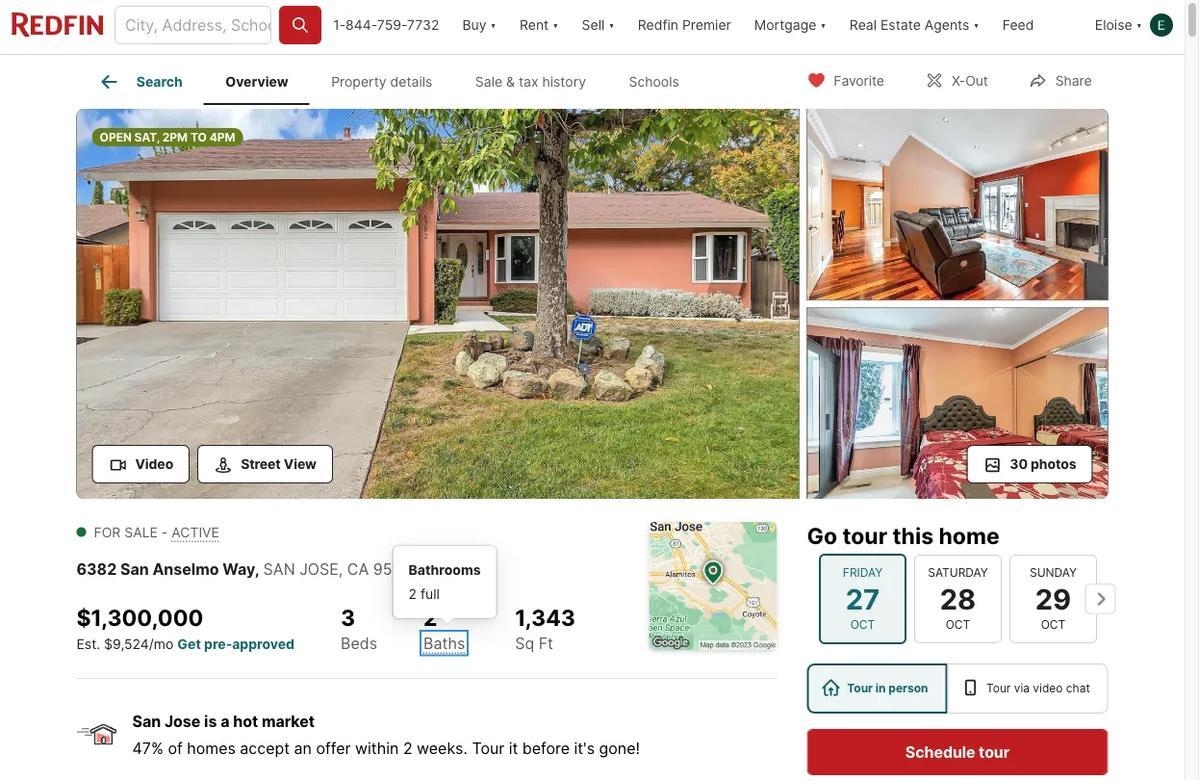 Task type: describe. For each thing, give the bounding box(es) containing it.
0 vertical spatial san
[[120, 560, 149, 578]]

tour for tour via video chat
[[987, 681, 1012, 695]]

to
[[191, 130, 207, 144]]

tax
[[519, 73, 539, 90]]

overview tab
[[204, 59, 310, 105]]

ca
[[347, 560, 369, 578]]

favorite button
[[791, 60, 901, 100]]

of
[[168, 739, 183, 757]]

oct for 27
[[851, 618, 875, 632]]

1 , from the left
[[255, 560, 260, 578]]

saturday
[[928, 566, 988, 580]]

san jose is a hot market 47% of homes accept an offer within 2 weeks. tour it before it's gone!
[[132, 712, 640, 757]]

pre-
[[204, 635, 232, 652]]

go tour this home
[[808, 522, 1000, 549]]

baths
[[424, 633, 465, 652]]

schedule tour
[[906, 743, 1010, 761]]

tab list containing search
[[77, 55, 717, 105]]

▾ inside real estate agents ▾ 'link'
[[974, 17, 980, 33]]

history
[[543, 73, 586, 90]]

redfin premier
[[638, 17, 732, 33]]

eloise
[[1096, 17, 1133, 33]]

weeks.
[[417, 739, 468, 757]]

30 photos
[[1011, 456, 1077, 472]]

full
[[421, 586, 440, 602]]

▾ for eloise ▾
[[1137, 17, 1143, 33]]

buy ▾ button
[[451, 0, 508, 54]]

gone!
[[600, 739, 640, 757]]

feed
[[1003, 17, 1035, 33]]

30
[[1011, 456, 1029, 472]]

it's
[[574, 739, 595, 757]]

premier
[[683, 17, 732, 33]]

City, Address, School, Agent, ZIP search field
[[115, 6, 272, 44]]

29
[[1036, 582, 1072, 616]]

7732
[[407, 17, 440, 33]]

property details
[[331, 73, 433, 90]]

saturday 28 oct
[[928, 566, 988, 632]]

$1,300,000 est. $9,524 /mo get pre-approved
[[77, 604, 295, 652]]

next image
[[1086, 583, 1117, 614]]

approved
[[232, 635, 295, 652]]

real estate agents ▾ link
[[850, 0, 980, 54]]

video
[[135, 456, 173, 472]]

street
[[241, 456, 281, 472]]

before
[[523, 739, 570, 757]]

property
[[331, 73, 387, 90]]

real
[[850, 17, 877, 33]]

get
[[178, 635, 201, 652]]

▾ for mortgage ▾
[[821, 17, 827, 33]]

3
[[341, 604, 356, 631]]

real estate agents ▾
[[850, 17, 980, 33]]

video button
[[92, 445, 190, 483]]

/mo
[[149, 635, 174, 652]]

4pm
[[210, 130, 236, 144]]

sale & tax history tab
[[454, 59, 608, 105]]

market
[[262, 712, 315, 730]]

tour via video chat
[[987, 681, 1091, 695]]

overview
[[226, 73, 289, 90]]

list box containing tour in person
[[808, 664, 1109, 714]]

mortgage ▾
[[755, 17, 827, 33]]

accept
[[240, 739, 290, 757]]

user photo image
[[1151, 13, 1174, 37]]

buy ▾ button
[[463, 0, 497, 54]]

3 beds
[[341, 604, 378, 652]]

1-844-759-7732 link
[[333, 17, 440, 33]]

844-
[[346, 17, 377, 33]]

tour for schedule
[[980, 743, 1010, 761]]

san
[[264, 560, 295, 578]]

sunday
[[1030, 566, 1077, 580]]

sq
[[515, 634, 535, 652]]

friday 27 oct
[[843, 566, 883, 632]]

rent
[[520, 17, 549, 33]]

759-
[[377, 17, 407, 33]]

schools tab
[[608, 59, 701, 105]]

for sale - active
[[94, 524, 220, 540]]

oct for 29
[[1041, 618, 1066, 632]]

2 inside san jose is a hot market 47% of homes accept an offer within 2 weeks. tour it before it's gone!
[[403, 739, 413, 757]]

friday
[[843, 566, 883, 580]]

in
[[876, 681, 887, 695]]

27
[[846, 582, 880, 616]]

an
[[294, 739, 312, 757]]

feed button
[[992, 0, 1084, 54]]

1-
[[333, 17, 346, 33]]

open sat, 2pm to 4pm
[[100, 130, 236, 144]]

2 inside bathrooms 2 full
[[409, 586, 417, 602]]

buy ▾
[[463, 17, 497, 33]]



Task type: vqa. For each thing, say whether or not it's contained in the screenshot.
serves this home Link
no



Task type: locate. For each thing, give the bounding box(es) containing it.
2 ▾ from the left
[[553, 17, 559, 33]]

bathrooms 2 full
[[409, 561, 481, 602]]

person
[[889, 681, 929, 695]]

way
[[223, 560, 255, 578]]

sell ▾ button
[[571, 0, 627, 54]]

is
[[204, 712, 217, 730]]

schedule
[[906, 743, 976, 761]]

via
[[1015, 681, 1030, 695]]

oct down 29
[[1041, 618, 1066, 632]]

1 horizontal spatial ,
[[339, 560, 343, 578]]

oct down 28
[[946, 618, 971, 632]]

est.
[[77, 635, 100, 652]]

▾ right mortgage
[[821, 17, 827, 33]]

6 ▾ from the left
[[1137, 17, 1143, 33]]

28
[[940, 582, 976, 616]]

2 horizontal spatial tour
[[987, 681, 1012, 695]]

2 oct from the left
[[946, 618, 971, 632]]

$1,300,000
[[77, 604, 203, 631]]

sell
[[582, 17, 605, 33]]

x-out button
[[909, 60, 1005, 100]]

x-
[[952, 73, 966, 89]]

tour right schedule
[[980, 743, 1010, 761]]

san down sale
[[120, 560, 149, 578]]

-
[[162, 524, 168, 540]]

1 horizontal spatial tour
[[980, 743, 1010, 761]]

rent ▾ button
[[508, 0, 571, 54]]

offer
[[316, 739, 351, 757]]

street view button
[[198, 445, 333, 483]]

2 , from the left
[[339, 560, 343, 578]]

tour inside san jose is a hot market 47% of homes accept an offer within 2 weeks. tour it before it's gone!
[[472, 739, 505, 757]]

3 oct from the left
[[1041, 618, 1066, 632]]

5 ▾ from the left
[[974, 17, 980, 33]]

rent ▾
[[520, 17, 559, 33]]

1 vertical spatial tour
[[980, 743, 1010, 761]]

jose
[[165, 712, 201, 730]]

this
[[893, 522, 934, 549]]

▾ inside sell ▾ dropdown button
[[609, 17, 615, 33]]

tour via video chat option
[[948, 664, 1109, 714]]

sale
[[124, 524, 158, 540]]

▾ left user photo
[[1137, 17, 1143, 33]]

street view
[[241, 456, 317, 472]]

oct for 28
[[946, 618, 971, 632]]

tour inside option
[[987, 681, 1012, 695]]

2 right within
[[403, 739, 413, 757]]

2 left full
[[409, 586, 417, 602]]

tour in person option
[[808, 664, 948, 714]]

▾ for buy ▾
[[491, 17, 497, 33]]

1 vertical spatial 2
[[424, 604, 438, 631]]

redfin
[[638, 17, 679, 33]]

a
[[221, 712, 230, 730]]

map entry image
[[650, 522, 778, 650]]

tour for go
[[843, 522, 888, 549]]

6382 san anselmo way, san jose, ca 95119 image
[[77, 109, 800, 499], [808, 109, 1109, 300], [808, 308, 1109, 499]]

, left "san"
[[255, 560, 260, 578]]

0 vertical spatial 2
[[409, 586, 417, 602]]

open
[[100, 130, 132, 144]]

1 horizontal spatial tour
[[848, 681, 874, 695]]

1 vertical spatial san
[[132, 712, 161, 730]]

homes
[[187, 739, 236, 757]]

for
[[94, 524, 121, 540]]

out
[[966, 73, 989, 89]]

6382
[[77, 560, 117, 578]]

mortgage ▾ button
[[743, 0, 839, 54]]

tour left via
[[987, 681, 1012, 695]]

details
[[391, 73, 433, 90]]

redfin premier button
[[627, 0, 743, 54]]

tab list
[[77, 55, 717, 105]]

tour
[[848, 681, 874, 695], [987, 681, 1012, 695], [472, 739, 505, 757]]

2pm
[[163, 130, 188, 144]]

san
[[120, 560, 149, 578], [132, 712, 161, 730]]

hot
[[233, 712, 258, 730]]

30 photos button
[[967, 445, 1094, 483]]

tour up friday
[[843, 522, 888, 549]]

san up 47%
[[132, 712, 161, 730]]

agents
[[925, 17, 970, 33]]

schedule tour button
[[808, 729, 1109, 775]]

4 ▾ from the left
[[821, 17, 827, 33]]

share
[[1056, 73, 1093, 89]]

schools
[[629, 73, 680, 90]]

1 horizontal spatial oct
[[946, 618, 971, 632]]

eloise ▾
[[1096, 17, 1143, 33]]

sell ▾
[[582, 17, 615, 33]]

95119
[[373, 560, 416, 578]]

favorite
[[834, 73, 885, 89]]

oct down 27
[[851, 618, 875, 632]]

san inside san jose is a hot market 47% of homes accept an offer within 2 weeks. tour it before it's gone!
[[132, 712, 161, 730]]

▾
[[491, 17, 497, 33], [553, 17, 559, 33], [609, 17, 615, 33], [821, 17, 827, 33], [974, 17, 980, 33], [1137, 17, 1143, 33]]

▾ for sell ▾
[[609, 17, 615, 33]]

2 vertical spatial 2
[[403, 739, 413, 757]]

▾ inside mortgage ▾ dropdown button
[[821, 17, 827, 33]]

oct inside sunday 29 oct
[[1041, 618, 1066, 632]]

1,343
[[515, 604, 576, 631]]

0 horizontal spatial oct
[[851, 618, 875, 632]]

▾ right sell
[[609, 17, 615, 33]]

tour inside option
[[848, 681, 874, 695]]

tour inside button
[[980, 743, 1010, 761]]

view
[[284, 456, 317, 472]]

0 horizontal spatial tour
[[843, 522, 888, 549]]

search
[[137, 73, 183, 90]]

,
[[255, 560, 260, 578], [339, 560, 343, 578]]

▾ inside buy ▾ dropdown button
[[491, 17, 497, 33]]

2 horizontal spatial oct
[[1041, 618, 1066, 632]]

buy
[[463, 17, 487, 33]]

oct inside saturday 28 oct
[[946, 618, 971, 632]]

tour left it
[[472, 739, 505, 757]]

0 horizontal spatial ,
[[255, 560, 260, 578]]

None button
[[819, 554, 907, 644], [914, 554, 1002, 643], [1010, 554, 1097, 643], [819, 554, 907, 644], [914, 554, 1002, 643], [1010, 554, 1097, 643]]

mortgage ▾ button
[[755, 0, 827, 54]]

tour in person
[[848, 681, 929, 695]]

▾ right the buy
[[491, 17, 497, 33]]

sunday 29 oct
[[1030, 566, 1077, 632]]

bathrooms
[[409, 561, 481, 578]]

1-844-759-7732
[[333, 17, 440, 33]]

oct inside friday 27 oct
[[851, 618, 875, 632]]

photos
[[1032, 456, 1077, 472]]

1,343 sq ft
[[515, 604, 576, 652]]

tour for tour in person
[[848, 681, 874, 695]]

▾ right the rent
[[553, 17, 559, 33]]

submit search image
[[291, 15, 310, 35]]

list box
[[808, 664, 1109, 714]]

0 horizontal spatial tour
[[472, 739, 505, 757]]

3 ▾ from the left
[[609, 17, 615, 33]]

real estate agents ▾ button
[[839, 0, 992, 54]]

tour left in
[[848, 681, 874, 695]]

1 ▾ from the left
[[491, 17, 497, 33]]

1 oct from the left
[[851, 618, 875, 632]]

2 down full
[[424, 604, 438, 631]]

&
[[507, 73, 515, 90]]

estate
[[881, 17, 921, 33]]

▾ for rent ▾
[[553, 17, 559, 33]]

▾ right agents
[[974, 17, 980, 33]]

sat,
[[134, 130, 160, 144]]

0 vertical spatial tour
[[843, 522, 888, 549]]

, left ca at the bottom left of the page
[[339, 560, 343, 578]]

anselmo
[[153, 560, 219, 578]]

▾ inside rent ▾ dropdown button
[[553, 17, 559, 33]]

ft
[[539, 634, 554, 652]]

search link
[[98, 70, 183, 93]]

it
[[509, 739, 518, 757]]

property details tab
[[310, 59, 454, 105]]

share button
[[1013, 60, 1109, 100]]



